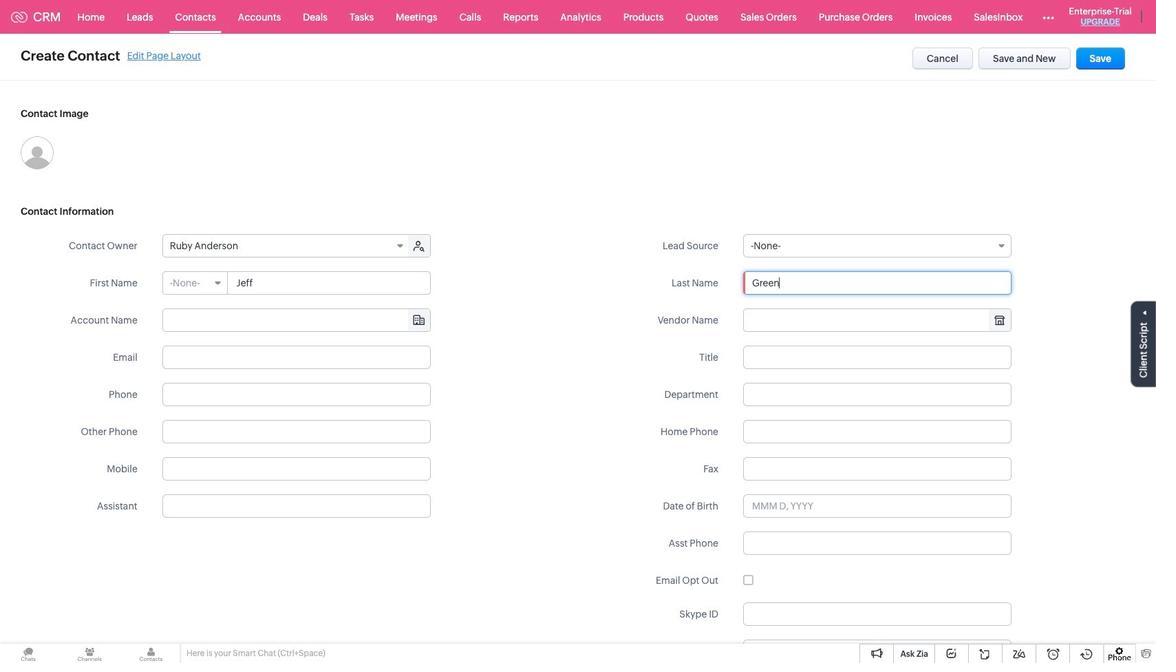 Task type: describe. For each thing, give the bounding box(es) containing it.
create menu image
[[1152, 0, 1157, 33]]

logo image
[[11, 11, 28, 22]]



Task type: locate. For each thing, give the bounding box(es) containing it.
chats image
[[0, 644, 57, 663]]

MMM D, YYYY text field
[[744, 494, 1012, 518]]

None field
[[744, 234, 1012, 258], [163, 235, 410, 257], [163, 272, 228, 294], [163, 309, 430, 331], [744, 309, 1012, 331], [744, 234, 1012, 258], [163, 235, 410, 257], [163, 272, 228, 294], [163, 309, 430, 331], [744, 309, 1012, 331]]

contacts image
[[123, 644, 179, 663]]

image image
[[21, 136, 54, 169]]

None text field
[[744, 271, 1012, 295], [228, 272, 430, 294], [163, 309, 430, 331], [162, 346, 431, 369], [744, 346, 1012, 369], [162, 383, 431, 406], [162, 420, 431, 443], [744, 420, 1012, 443], [744, 532, 1012, 555], [744, 271, 1012, 295], [228, 272, 430, 294], [163, 309, 430, 331], [162, 346, 431, 369], [744, 346, 1012, 369], [162, 383, 431, 406], [162, 420, 431, 443], [744, 420, 1012, 443], [744, 532, 1012, 555]]

None text field
[[744, 383, 1012, 406], [162, 457, 431, 481], [744, 457, 1012, 481], [162, 494, 431, 518], [744, 603, 1012, 626], [744, 640, 1012, 663], [744, 383, 1012, 406], [162, 457, 431, 481], [744, 457, 1012, 481], [162, 494, 431, 518], [744, 603, 1012, 626], [744, 640, 1012, 663]]

Other Modules field
[[1035, 6, 1064, 28]]

channels image
[[61, 644, 118, 663]]



Task type: vqa. For each thing, say whether or not it's contained in the screenshot.
"MMM D, YYYY" text field
yes



